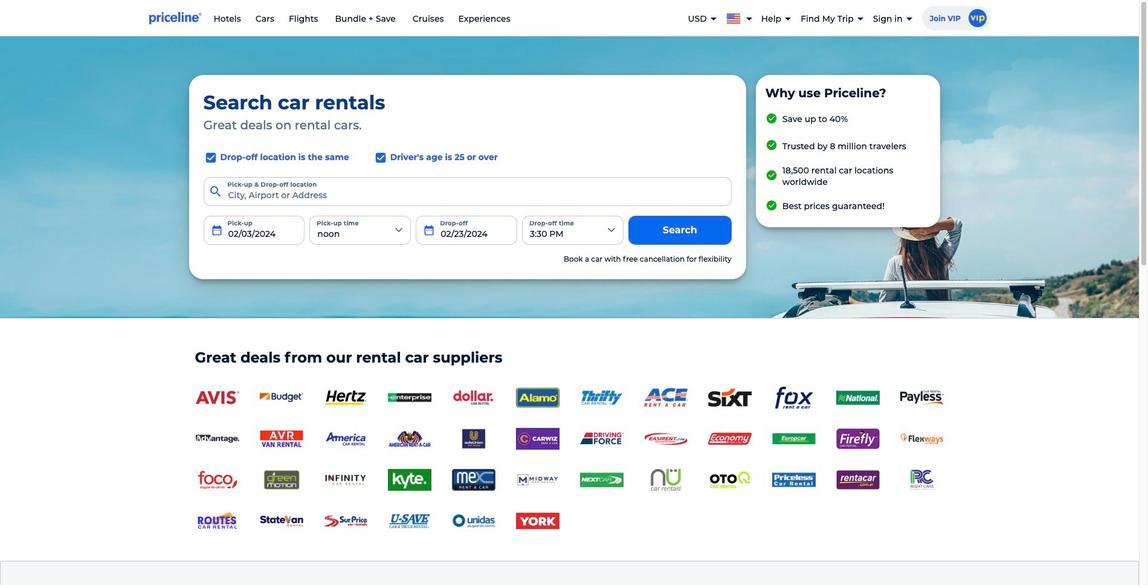 Task type: describe. For each thing, give the bounding box(es) containing it.
rentacar image
[[836, 469, 880, 491]]

enterprise image
[[388, 387, 431, 409]]

routes image
[[196, 510, 239, 532]]

unidas image
[[452, 510, 495, 532]]

driving force image
[[580, 428, 623, 450]]

Drop-off field
[[416, 216, 517, 245]]

ace image
[[644, 387, 688, 409]]

midway image
[[516, 469, 559, 491]]

airport van rental image
[[260, 428, 303, 450]]

payless image
[[900, 390, 944, 405]]

europcar image
[[772, 428, 816, 450]]

flexways image
[[900, 428, 944, 450]]

u save image
[[388, 510, 431, 532]]

otoq image
[[708, 469, 752, 491]]

fox image
[[772, 387, 816, 409]]

priceline.com home image
[[149, 11, 202, 25]]

carwiz image
[[516, 428, 559, 450]]

alamo image
[[516, 387, 559, 409]]

avis image
[[196, 387, 239, 409]]

autounion image
[[452, 428, 495, 450]]

budget image
[[260, 387, 303, 409]]

thrifty image
[[580, 387, 623, 409]]

hertz image
[[324, 387, 367, 409]]

surprice image
[[324, 510, 367, 532]]

priceless image
[[772, 469, 816, 491]]



Task type: locate. For each thing, give the bounding box(es) containing it.
nextcar image
[[580, 469, 623, 491]]

advantage image
[[196, 428, 239, 450]]

economy image
[[708, 428, 752, 450]]

right cars image
[[900, 469, 944, 491]]

sixt image
[[708, 387, 752, 409]]

american image
[[388, 428, 431, 450]]

infinity image
[[324, 469, 367, 491]]

calendar image
[[423, 224, 435, 236]]

mex image
[[452, 469, 495, 491]]

foco image
[[196, 469, 239, 491]]

calendar image
[[211, 224, 223, 236]]

vip badge icon image
[[969, 9, 987, 27]]

City, Airport or Address text field
[[203, 177, 732, 206]]

firefly image
[[836, 428, 880, 450]]

york image
[[516, 510, 559, 532]]

en us image
[[726, 11, 746, 24]]

national image
[[836, 387, 880, 409]]

nü image
[[644, 469, 688, 491]]

america car rental image
[[324, 428, 367, 450]]

state van rental image
[[260, 510, 303, 532]]

Pick-up field
[[203, 216, 305, 245]]

easirent image
[[644, 428, 688, 450]]

green motion image
[[260, 469, 303, 491]]

dollar image
[[452, 387, 495, 409]]

kyte image
[[388, 469, 431, 491]]



